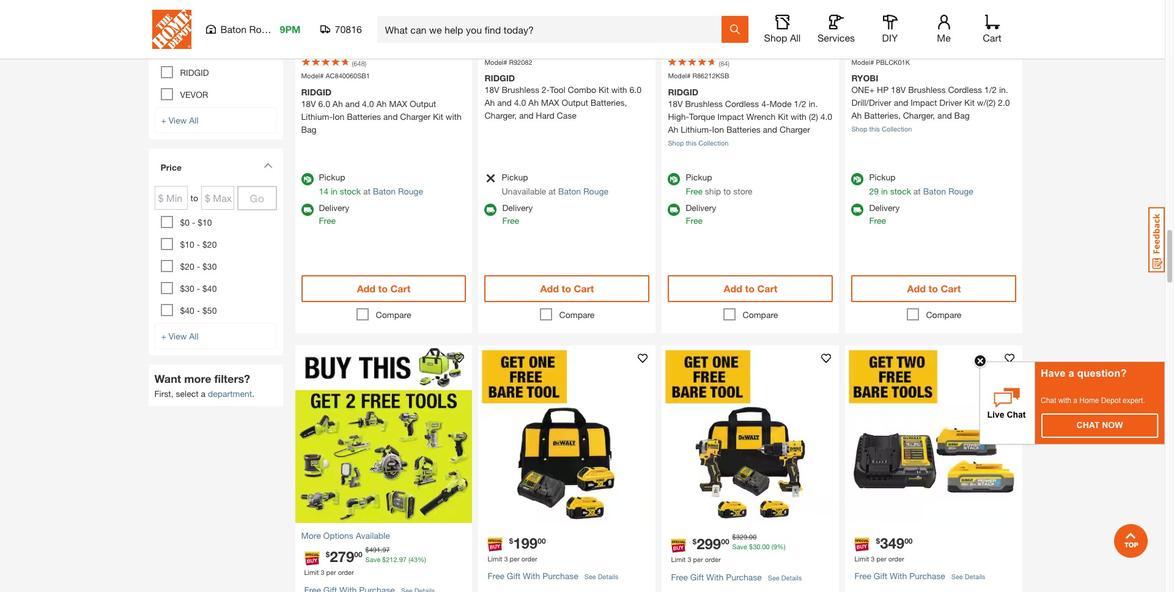 Task type: locate. For each thing, give the bounding box(es) containing it.
2-
[[542, 85, 550, 95]]

0 vertical spatial bag
[[955, 110, 970, 121]]

first,
[[154, 389, 173, 399]]

stock inside pickup 14 in stock at baton rouge
[[340, 186, 361, 196]]

0 vertical spatial batteries,
[[591, 97, 627, 108]]

+
[[161, 115, 166, 126], [161, 331, 166, 342]]

model# for pickup unavailable at baton rouge
[[485, 58, 507, 66]]

all inside button
[[790, 32, 801, 43]]

shop this collection link down torque
[[668, 139, 729, 147]]

available shipping image
[[301, 204, 314, 216]]

kit
[[599, 85, 609, 95], [965, 97, 975, 108], [433, 111, 444, 122], [778, 111, 789, 122]]

- left $50
[[197, 305, 200, 316]]

- for $0
[[192, 217, 195, 228]]

ridgid down model# r86212ksb
[[668, 87, 699, 97]]

2 horizontal spatial available for pickup image
[[852, 173, 864, 185]]

baton right 29
[[924, 186, 946, 196]]

18v down model# ac840060sb1
[[301, 98, 316, 109]]

delivery for 14
[[319, 202, 349, 213]]

4.0 inside ridgid 18v brushless cordless 4-mode 1/2 in. high-torque impact wrench kit with (2) 4.0 ah lithium-ion batteries and charger shop this collection
[[821, 111, 833, 122]]

me button
[[925, 15, 964, 44]]

kit inside 'ryobi one+ hp 18v brushless cordless 1/2 in. drill/driver and impact driver kit w/(2) 2.0 ah batteries, charger, and bag shop this collection'
[[965, 97, 975, 108]]

price-range-lowerBound telephone field
[[154, 186, 187, 210]]

view
[[169, 115, 187, 126], [169, 331, 187, 342]]

1 stock from the left
[[340, 186, 361, 196]]

3 baton rouge link from the left
[[924, 186, 974, 196]]

1 vertical spatial charger
[[780, 124, 811, 134]]

baton inside pickup 14 in stock at baton rouge
[[373, 186, 396, 196]]

1 horizontal spatial )
[[728, 59, 730, 67]]

ridgid down model# r92082
[[485, 73, 515, 83]]

hard
[[536, 110, 555, 121]]

299
[[697, 535, 721, 553]]

delivery down 29
[[870, 202, 900, 213]]

collection down drill/driver
[[882, 125, 912, 133]]

see details button for 299
[[768, 567, 802, 590]]

$20 down the $10 - $20
[[180, 261, 194, 272]]

0 horizontal spatial at
[[363, 186, 371, 196]]

ion
[[333, 111, 345, 122], [712, 124, 724, 134]]

per inside $ 491 . 97 save $ 212 . 97 ( 43 %) limit 3 per order
[[326, 568, 336, 576]]

r86212ksb
[[693, 72, 730, 80]]

1 + view all from the top
[[161, 115, 199, 126]]

%) right 212 at the left bottom of page
[[418, 556, 426, 564]]

batteries down wrench
[[727, 124, 761, 134]]

9
[[774, 543, 777, 551]]

- up $20 - $30 "link"
[[197, 239, 200, 250]]

$20 - $30 link
[[180, 261, 217, 272]]

0 horizontal spatial )
[[365, 59, 367, 67]]

$20
[[203, 239, 217, 250], [180, 261, 194, 272]]

batteries,
[[591, 97, 627, 108], [865, 110, 901, 121]]

pickup for unavailable
[[502, 172, 528, 182]]

save down the 329
[[733, 543, 748, 551]]

1 vertical spatial all
[[189, 115, 199, 126]]

%) for 299
[[777, 543, 786, 551]]

add to cart button
[[301, 275, 466, 302], [485, 275, 650, 302], [668, 275, 833, 302], [852, 275, 1017, 302]]

2 stock from the left
[[891, 186, 911, 196]]

all left 'services'
[[790, 32, 801, 43]]

see for 299
[[768, 574, 780, 582]]

97
[[382, 546, 390, 553], [399, 556, 407, 564]]

00 inside $ 299 00
[[721, 537, 730, 546]]

at inside pickup 14 in stock at baton rouge
[[363, 186, 371, 196]]

1 + view all link from the top
[[154, 107, 277, 134]]

2 vertical spatial all
[[189, 331, 199, 342]]

save
[[733, 5, 748, 13], [733, 543, 748, 551], [366, 556, 381, 564]]

0 horizontal spatial charger
[[400, 111, 431, 122]]

limit 3 per order
[[304, 18, 354, 26], [488, 555, 537, 563], [855, 555, 905, 563]]

1 vertical spatial %)
[[418, 556, 426, 564]]

delivery free down the unavailable
[[503, 202, 533, 226]]

rouge inside the pickup 29 in stock at baton rouge
[[949, 186, 974, 196]]

to for pickup unavailable at baton rouge
[[562, 282, 571, 294]]

gift
[[507, 20, 521, 30], [874, 20, 888, 30], [324, 34, 337, 44], [691, 34, 704, 44], [507, 571, 521, 581], [874, 571, 888, 581], [691, 572, 704, 582]]

lithium- inside ridgid 18v brushless cordless 4-mode 1/2 in. high-torque impact wrench kit with (2) 4.0 ah lithium-ion batteries and charger shop this collection
[[681, 124, 712, 134]]

20v max xr premium lithium-ion 6.0ah and 4.0ah starter kit image
[[479, 345, 656, 523]]

shop this collection link down drill/driver
[[852, 125, 912, 133]]

cart for pickup free ship to store
[[758, 282, 778, 294]]

in. inside ridgid 18v brushless cordless 4-mode 1/2 in. high-torque impact wrench kit with (2) 4.0 ah lithium-ion batteries and charger shop this collection
[[809, 98, 818, 109]]

0 vertical spatial 97
[[382, 546, 390, 553]]

caret icon image
[[263, 163, 273, 168]]

$40 - $50 link
[[180, 305, 217, 316]]

3 pickup from the left
[[686, 172, 712, 182]]

1 add to cart button from the left
[[301, 275, 466, 302]]

feedback link image
[[1149, 207, 1165, 273]]

model# left r86212ksb
[[668, 72, 691, 80]]

( right 212 at the left bottom of page
[[409, 556, 410, 564]]

1 horizontal spatial charger
[[780, 124, 811, 134]]

$30 up $40 - $50 at the bottom of page
[[180, 283, 194, 294]]

%)
[[777, 543, 786, 551], [418, 556, 426, 564]]

details
[[598, 573, 619, 581], [965, 573, 986, 581], [782, 574, 802, 582]]

1 horizontal spatial see
[[768, 574, 780, 582]]

0 horizontal spatial $30
[[180, 283, 194, 294]]

batteries inside ridgid 18v brushless cordless 4-mode 1/2 in. high-torque impact wrench kit with (2) 4.0 ah lithium-ion batteries and charger shop this collection
[[727, 124, 761, 134]]

4 pickup from the left
[[870, 172, 896, 182]]

this down drill/driver
[[870, 125, 880, 133]]

impact inside ridgid 18v brushless cordless 4-mode 1/2 in. high-torque impact wrench kit with (2) 4.0 ah lithium-ion batteries and charger shop this collection
[[718, 111, 744, 122]]

1 vertical spatial in.
[[809, 98, 818, 109]]

at for 29 in stock
[[914, 186, 921, 196]]

ridgid inside ridgid 18v 6.0 ah and 4.0 ah max output lithium-ion batteries and charger kit with bag
[[301, 87, 332, 97]]

cordless up driver on the top
[[948, 85, 982, 95]]

ryobi inside 'ryobi one+ hp 18v brushless cordless 1/2 in. drill/driver and impact driver kit w/(2) 2.0 ah batteries, charger, and bag shop this collection'
[[852, 73, 879, 83]]

$
[[749, 5, 753, 13], [733, 533, 736, 541], [509, 536, 513, 545], [876, 536, 880, 545], [693, 537, 697, 546], [749, 543, 753, 551], [366, 546, 369, 553], [326, 550, 330, 559], [382, 556, 386, 564]]

2 available shipping image from the left
[[668, 204, 681, 216]]

with down $ 329 . 00 save $ 30 . 00 ( 9 %) limit 3 per order at the right of the page
[[707, 572, 724, 582]]

1 compare from the left
[[376, 309, 411, 320]]

bag
[[955, 110, 970, 121], [301, 124, 317, 134]]

2 add to cart from the left
[[541, 282, 594, 294]]

0 vertical spatial impact
[[911, 97, 937, 108]]

shop inside button
[[764, 32, 788, 43]]

add to cart button for 29 in stock
[[852, 275, 1017, 302]]

free gift with purchase up diy
[[855, 20, 946, 30]]

free gift with purchase down save $ 119 limit 3 per order
[[671, 34, 762, 44]]

2 charger, from the left
[[903, 110, 935, 121]]

0 horizontal spatial $20
[[180, 261, 194, 272]]

0 horizontal spatial 97
[[382, 546, 390, 553]]

1/2 right mode
[[794, 98, 807, 109]]

1 horizontal spatial 6.0
[[630, 85, 642, 95]]

0 horizontal spatial max
[[389, 98, 407, 109]]

18v for ridgid 18v 6.0 ah and 4.0 ah max output lithium-ion batteries and charger kit with bag
[[301, 98, 316, 109]]

18v for ridgid 18v brushless cordless 4-mode 1/2 in. high-torque impact wrench kit with (2) 4.0 ah lithium-ion batteries and charger shop this collection
[[668, 98, 683, 109]]

charger, inside 'ryobi one+ hp 18v brushless cordless 1/2 in. drill/driver and impact driver kit w/(2) 2.0 ah batteries, charger, and bag shop this collection'
[[903, 110, 935, 121]]

4 add from the left
[[908, 282, 926, 294]]

delivery for free
[[686, 202, 717, 213]]

all for 1st "+ view all" 'link'
[[189, 115, 199, 126]]

all down vevor
[[189, 115, 199, 126]]

stock inside the pickup 29 in stock at baton rouge
[[891, 186, 911, 196]]

with
[[612, 85, 627, 95], [446, 111, 462, 122], [791, 111, 807, 122], [1059, 396, 1072, 405]]

4 add to cart button from the left
[[852, 275, 1017, 302]]

212
[[386, 556, 397, 564]]

0 vertical spatial +
[[161, 115, 166, 126]]

1 vertical spatial ryobi
[[852, 73, 879, 83]]

4 delivery free from the left
[[870, 202, 900, 226]]

. for 329
[[761, 543, 763, 551]]

1 horizontal spatial ryobi
[[852, 73, 879, 83]]

97 left 43
[[399, 556, 407, 564]]

1 horizontal spatial baton rouge link
[[558, 186, 609, 196]]

( up r86212ksb
[[719, 59, 721, 67]]

pickup inside the pickup 29 in stock at baton rouge
[[870, 172, 896, 182]]

charger,
[[485, 110, 517, 121], [903, 110, 935, 121]]

$ for 491
[[366, 546, 369, 553]]

2 horizontal spatial see details button
[[952, 566, 986, 589]]

0 horizontal spatial see
[[585, 573, 596, 581]]

1 pickup from the left
[[319, 172, 345, 182]]

pickup unavailable at baton rouge
[[502, 172, 609, 196]]

a inside want more filters? first, select a department .
[[201, 389, 206, 399]]

3 add from the left
[[724, 282, 743, 294]]

in for 14
[[331, 186, 338, 196]]

model# left the r92082
[[485, 58, 507, 66]]

0 vertical spatial all
[[790, 32, 801, 43]]

in. inside 'ryobi one+ hp 18v brushless cordless 1/2 in. drill/driver and impact driver kit w/(2) 2.0 ah batteries, charger, and bag shop this collection'
[[1000, 85, 1009, 95]]

0 vertical spatial save
[[733, 5, 748, 13]]

pickup for free
[[686, 172, 712, 182]]

18v inside ridgid 18v 6.0 ah and 4.0 ah max output lithium-ion batteries and charger kit with bag
[[301, 98, 316, 109]]

model# r86212ksb
[[668, 72, 730, 80]]

add
[[357, 282, 376, 294], [541, 282, 559, 294], [724, 282, 743, 294], [908, 282, 926, 294]]

pickup up ship
[[686, 172, 712, 182]]

add to cart
[[357, 282, 411, 294], [541, 282, 594, 294], [724, 282, 778, 294], [908, 282, 961, 294]]

0 horizontal spatial free gift with purchase see details
[[488, 571, 619, 581]]

shop down drill/driver
[[852, 125, 868, 133]]

model# for pickup 14 in stock at baton rouge
[[301, 72, 324, 80]]

ridgid inside ridgid 18v brushless 2-tool combo kit with 6.0 ah and 4.0 ah max output batteries, charger, and hard case
[[485, 73, 515, 83]]

add to cart for 29 in stock
[[908, 282, 961, 294]]

1 horizontal spatial limit 3 per order
[[488, 555, 537, 563]]

1 horizontal spatial ion
[[712, 124, 724, 134]]

1 available shipping image from the left
[[485, 204, 497, 216]]

%) inside $ 491 . 97 save $ 212 . 97 ( 43 %) limit 3 per order
[[418, 556, 426, 564]]

0 horizontal spatial details
[[598, 573, 619, 581]]

00 for 279
[[354, 550, 363, 559]]

+ view all link down $50
[[154, 323, 277, 349]]

2 delivery free from the left
[[503, 202, 533, 226]]

4 compare from the left
[[926, 309, 962, 320]]

order
[[338, 18, 354, 26], [705, 18, 721, 26], [522, 555, 537, 563], [889, 555, 905, 563], [705, 556, 721, 564], [338, 568, 354, 576]]

dewalt link
[[180, 23, 214, 34]]

cart inside cart link
[[983, 32, 1002, 43]]

2 baton rouge link from the left
[[558, 186, 609, 196]]

with down save $ 119 limit 3 per order
[[707, 34, 724, 44]]

baton
[[221, 23, 247, 35], [373, 186, 396, 196], [558, 186, 581, 196], [924, 186, 946, 196]]

2 compare from the left
[[559, 309, 595, 320]]

per inside save $ 119 limit 3 per order
[[693, 18, 703, 26]]

delivery down 14
[[319, 202, 349, 213]]

cart for pickup 29 in stock at baton rouge
[[941, 282, 961, 294]]

0 vertical spatial 1/2
[[985, 85, 997, 95]]

$30 down the $10 - $20
[[203, 261, 217, 272]]

$ for 329
[[733, 533, 736, 541]]

brushless inside ridgid 18v brushless cordless 4-mode 1/2 in. high-torque impact wrench kit with (2) 4.0 ah lithium-ion batteries and charger shop this collection
[[685, 98, 723, 109]]

1 horizontal spatial 4.0
[[514, 97, 526, 108]]

ridgid inside ridgid 18v brushless cordless 4-mode 1/2 in. high-torque impact wrench kit with (2) 4.0 ah lithium-ion batteries and charger shop this collection
[[668, 87, 699, 97]]

impact inside 'ryobi one+ hp 18v brushless cordless 1/2 in. drill/driver and impact driver kit w/(2) 2.0 ah batteries, charger, and bag shop this collection'
[[911, 97, 937, 108]]

%) for 279
[[418, 556, 426, 564]]

cart
[[983, 32, 1002, 43], [391, 282, 411, 294], [574, 282, 594, 294], [758, 282, 778, 294], [941, 282, 961, 294]]

1 horizontal spatial this
[[870, 125, 880, 133]]

1 horizontal spatial cordless
[[948, 85, 982, 95]]

2 ) from the left
[[728, 59, 730, 67]]

0 horizontal spatial shop
[[668, 139, 684, 147]]

0 horizontal spatial lithium-
[[301, 111, 333, 122]]

0 vertical spatial $30
[[203, 261, 217, 272]]

details for 199
[[598, 573, 619, 581]]

vevor link
[[180, 89, 208, 100]]

ah inside 'ryobi one+ hp 18v brushless cordless 1/2 in. drill/driver and impact driver kit w/(2) 2.0 ah batteries, charger, and bag shop this collection'
[[852, 110, 862, 121]]

+ view all
[[161, 115, 199, 126], [161, 331, 199, 342]]

ryobi up one+
[[852, 73, 879, 83]]

1 baton rouge link from the left
[[373, 186, 423, 196]]

free gift with purchase see details down $ 349 00
[[855, 571, 986, 581]]

ridgid 18v brushless 2-tool combo kit with 6.0 ah and 4.0 ah max output batteries, charger, and hard case
[[485, 73, 642, 121]]

in inside pickup 14 in stock at baton rouge
[[331, 186, 338, 196]]

model# for pickup 29 in stock at baton rouge
[[852, 58, 874, 66]]

1 horizontal spatial max
[[541, 97, 560, 108]]

now
[[1102, 420, 1123, 430]]

0 horizontal spatial %)
[[418, 556, 426, 564]]

3 at from the left
[[914, 186, 921, 196]]

0 vertical spatial + view all link
[[154, 107, 277, 134]]

available for pickup image
[[301, 173, 314, 185], [668, 173, 681, 185], [852, 173, 864, 185]]

2 horizontal spatial 4.0
[[821, 111, 833, 122]]

with down $ 349 00
[[890, 571, 907, 581]]

( inside $ 329 . 00 save $ 30 . 00 ( 9 %) limit 3 per order
[[772, 543, 774, 551]]

batteries, inside 'ryobi one+ hp 18v brushless cordless 1/2 in. drill/driver and impact driver kit w/(2) 2.0 ah batteries, charger, and bag shop this collection'
[[865, 110, 901, 121]]

1 at from the left
[[363, 186, 371, 196]]

ridgid up vevor
[[180, 67, 209, 78]]

delivery down ship
[[686, 202, 717, 213]]

- up $40 - $50 at the bottom of page
[[197, 283, 200, 294]]

per down 279
[[326, 568, 336, 576]]

$ inside $ 349 00
[[876, 536, 880, 545]]

1 vertical spatial cordless
[[725, 98, 759, 109]]

+ view all down $40 - $50 link
[[161, 331, 199, 342]]

0 horizontal spatial available shipping image
[[485, 204, 497, 216]]

collection inside ridgid 18v brushless cordless 4-mode 1/2 in. high-torque impact wrench kit with (2) 4.0 ah lithium-ion batteries and charger shop this collection
[[699, 139, 729, 147]]

3 available for pickup image from the left
[[852, 173, 864, 185]]

with
[[523, 20, 540, 30], [890, 20, 907, 30], [340, 34, 357, 44], [707, 34, 724, 44], [523, 571, 540, 581], [890, 571, 907, 581], [707, 572, 724, 582]]

0 vertical spatial batteries
[[347, 111, 381, 122]]

0 vertical spatial + view all
[[161, 115, 199, 126]]

1/2
[[985, 85, 997, 95], [794, 98, 807, 109]]

lithium- down torque
[[681, 124, 712, 134]]

and
[[497, 97, 512, 108], [894, 97, 909, 108], [345, 98, 360, 109], [519, 110, 534, 121], [938, 110, 952, 121], [383, 111, 398, 122], [763, 124, 778, 134]]

baton right the unavailable
[[558, 186, 581, 196]]

4.0 right (2)
[[821, 111, 833, 122]]

pickup inside "pickup free ship to store"
[[686, 172, 712, 182]]

1 ) from the left
[[365, 59, 367, 67]]

2 add from the left
[[541, 282, 559, 294]]

baton inside pickup unavailable at baton rouge
[[558, 186, 581, 196]]

- right "$0"
[[192, 217, 195, 228]]

$40 up $50
[[203, 283, 217, 294]]

4 add to cart from the left
[[908, 282, 961, 294]]

1 horizontal spatial batteries,
[[865, 110, 901, 121]]

1 horizontal spatial free gift with purchase see details
[[671, 572, 802, 582]]

18v inside ridgid 18v brushless 2-tool combo kit with 6.0 ah and 4.0 ah max output batteries, charger, and hard case
[[485, 85, 500, 95]]

2 view from the top
[[169, 331, 187, 342]]

0 vertical spatial ion
[[333, 111, 345, 122]]

3 delivery from the left
[[686, 202, 717, 213]]

1 horizontal spatial available for pickup image
[[668, 173, 681, 185]]

limit 3 per order right 9pm
[[304, 18, 354, 26]]

1 vertical spatial view
[[169, 331, 187, 342]]

home
[[1080, 396, 1100, 405]]

kit inside ridgid 18v brushless 2-tool combo kit with 6.0 ah and 4.0 ah max output batteries, charger, and hard case
[[599, 85, 609, 95]]

add to cart button for free
[[668, 275, 833, 302]]

compare
[[376, 309, 411, 320], [559, 309, 595, 320], [743, 309, 778, 320], [926, 309, 962, 320]]

tool
[[550, 85, 566, 95]]

limit 3 per order for 199
[[488, 555, 537, 563]]

$10 right "$0"
[[198, 217, 212, 228]]

$ inside $ 199 00
[[509, 536, 513, 545]]

bag down driver on the top
[[955, 110, 970, 121]]

0 horizontal spatial 6.0
[[318, 98, 330, 109]]

limit 3 per order down 349
[[855, 555, 905, 563]]

1 horizontal spatial shop
[[764, 32, 788, 43]]

$ inside $ 279 00
[[326, 550, 330, 559]]

delivery free down ship
[[686, 202, 717, 226]]

1 horizontal spatial shop this collection link
[[852, 125, 912, 133]]

0 vertical spatial collection
[[882, 125, 912, 133]]

1 delivery from the left
[[319, 202, 349, 213]]

3 available shipping image from the left
[[852, 204, 864, 216]]

view down vevor
[[169, 115, 187, 126]]

2 horizontal spatial free gift with purchase see details
[[855, 571, 986, 581]]

2 vertical spatial save
[[366, 556, 381, 564]]

2 delivery from the left
[[503, 202, 533, 213]]

+ view all link down vevor
[[154, 107, 277, 134]]

one+ hp 18v brushless cordless 4-mode 1/2 in. high torque impact wrench kit with (2) 4.0 ah batteries and charger image
[[295, 345, 473, 523], [295, 345, 473, 523]]

brushless inside ridgid 18v brushless 2-tool combo kit with 6.0 ah and 4.0 ah max output batteries, charger, and hard case
[[502, 85, 540, 95]]

ryobi
[[180, 45, 206, 56], [852, 73, 879, 83]]

2 horizontal spatial available shipping image
[[852, 204, 864, 216]]

18v inside ridgid 18v brushless cordless 4-mode 1/2 in. high-torque impact wrench kit with (2) 4.0 ah lithium-ion batteries and charger shop this collection
[[668, 98, 683, 109]]

delivery
[[319, 202, 349, 213], [503, 202, 533, 213], [686, 202, 717, 213], [870, 202, 900, 213]]

97 right 491
[[382, 546, 390, 553]]

view down $40 - $50 link
[[169, 331, 187, 342]]

6.0 down model# ac840060sb1
[[318, 98, 330, 109]]

limit
[[304, 18, 319, 26], [671, 18, 686, 26], [488, 555, 502, 563], [855, 555, 869, 563], [671, 556, 686, 564], [304, 568, 319, 576]]

1 horizontal spatial see details button
[[768, 567, 802, 590]]

279
[[330, 548, 354, 565]]

batteries inside ridgid 18v 6.0 ah and 4.0 ah max output lithium-ion batteries and charger kit with bag
[[347, 111, 381, 122]]

18v up high-
[[668, 98, 683, 109]]

1 charger, from the left
[[485, 110, 517, 121]]

free gift with purchase button
[[488, 13, 579, 38], [855, 13, 946, 38], [304, 27, 395, 52], [671, 27, 762, 52], [488, 564, 579, 589], [855, 564, 946, 589], [671, 565, 762, 590]]

impact for ion
[[718, 111, 744, 122]]

pickup inside pickup unavailable at baton rouge
[[502, 172, 528, 182]]

filters?
[[214, 372, 250, 386]]

3 add to cart button from the left
[[668, 275, 833, 302]]

$10 - $20
[[180, 239, 217, 250]]

0 horizontal spatial charger,
[[485, 110, 517, 121]]

1 horizontal spatial %)
[[777, 543, 786, 551]]

- for $30
[[197, 283, 200, 294]]

2 add to cart button from the left
[[485, 275, 650, 302]]

ridgid down model# ac840060sb1
[[301, 87, 332, 97]]

gift down save $ 119 limit 3 per order
[[691, 34, 704, 44]]

2 in from the left
[[881, 186, 888, 196]]

free gift with purchase button up pblck01k
[[855, 13, 946, 38]]

in inside the pickup 29 in stock at baton rouge
[[881, 186, 888, 196]]

0 horizontal spatial limit 3 per order
[[304, 18, 354, 26]]

order inside save $ 119 limit 3 per order
[[705, 18, 721, 26]]

4.0 inside ridgid 18v 6.0 ah and 4.0 ah max output lithium-ion batteries and charger kit with bag
[[362, 98, 374, 109]]

$30 - $40 link
[[180, 283, 217, 294]]

29
[[870, 186, 879, 196]]

view for first "+ view all" 'link' from the bottom
[[169, 331, 187, 342]]

0 horizontal spatial output
[[410, 98, 436, 109]]

2 at from the left
[[549, 186, 556, 196]]

00 for 299
[[721, 537, 730, 546]]

$10 down "$0"
[[180, 239, 194, 250]]

1 horizontal spatial 1/2
[[985, 85, 997, 95]]

price-range-upperBound telephone field
[[201, 186, 234, 210]]

1/2 up w/(2)
[[985, 85, 997, 95]]

0 vertical spatial lithium-
[[301, 111, 333, 122]]

per
[[326, 18, 336, 26], [693, 18, 703, 26], [510, 555, 520, 563], [877, 555, 887, 563], [693, 556, 703, 564], [326, 568, 336, 576]]

available shipping image
[[485, 204, 497, 216], [668, 204, 681, 216], [852, 204, 864, 216]]

cordless up wrench
[[725, 98, 759, 109]]

free gift with purchase for pickup unavailable at baton rouge
[[488, 20, 579, 30]]

per inside $ 329 . 00 save $ 30 . 00 ( 9 %) limit 3 per order
[[693, 556, 703, 564]]

driver
[[940, 97, 962, 108]]

4.0
[[514, 97, 526, 108], [362, 98, 374, 109], [821, 111, 833, 122]]

00 inside $ 279 00
[[354, 550, 363, 559]]

- down the $10 - $20
[[197, 261, 200, 272]]

model# for pickup free ship to store
[[668, 72, 691, 80]]

1 vertical spatial 6.0
[[318, 98, 330, 109]]

1 vertical spatial save
[[733, 543, 748, 551]]

0 horizontal spatial ryobi
[[180, 45, 206, 56]]

00 inside $ 349 00
[[905, 536, 913, 545]]

stock
[[340, 186, 361, 196], [891, 186, 911, 196]]

free gift with purchase see details down $ 199 00
[[488, 571, 619, 581]]

delivery free for unavailable
[[503, 202, 533, 226]]

2 + view all from the top
[[161, 331, 199, 342]]

details for 349
[[965, 573, 986, 581]]

0 vertical spatial 6.0
[[630, 85, 642, 95]]

1 horizontal spatial stock
[[891, 186, 911, 196]]

save left 119
[[733, 5, 748, 13]]

delivery free down 29
[[870, 202, 900, 226]]

119
[[753, 5, 764, 13]]

model# up one+
[[852, 58, 874, 66]]

1 in from the left
[[331, 186, 338, 196]]

0 vertical spatial ryobi
[[180, 45, 206, 56]]

1 vertical spatial bag
[[301, 124, 317, 134]]

brushless left 2-
[[502, 85, 540, 95]]

1 add to cart from the left
[[357, 282, 411, 294]]

output
[[562, 97, 588, 108], [410, 98, 436, 109]]

$ 279 00
[[326, 548, 363, 565]]

1 horizontal spatial $10
[[198, 217, 212, 228]]

20v max xr hammer drill and atomic impact driver 2 tool combo kit with (2) 4.0ah batteries, charger, and bag image
[[662, 345, 840, 523]]

1 delivery free from the left
[[319, 202, 349, 226]]

00 for 349
[[905, 536, 913, 545]]

cart for pickup 14 in stock at baton rouge
[[391, 282, 411, 294]]

4-
[[762, 98, 770, 109]]

1 horizontal spatial at
[[549, 186, 556, 196]]

1 vertical spatial impact
[[718, 111, 744, 122]]

1/2 inside ridgid 18v brushless cordless 4-mode 1/2 in. high-torque impact wrench kit with (2) 4.0 ah lithium-ion batteries and charger shop this collection
[[794, 98, 807, 109]]

4 delivery from the left
[[870, 202, 900, 213]]

+ up price
[[161, 115, 166, 126]]

2 horizontal spatial see
[[952, 573, 963, 581]]

1 horizontal spatial brushless
[[685, 98, 723, 109]]

stock right 14
[[340, 186, 361, 196]]

1 horizontal spatial $40
[[203, 283, 217, 294]]

available shipping image for pickup unavailable at baton rouge
[[485, 204, 497, 216]]

0 horizontal spatial baton rouge link
[[373, 186, 423, 196]]

1 vertical spatial 97
[[399, 556, 407, 564]]

baton right 14
[[373, 186, 396, 196]]

pickup 14 in stock at baton rouge
[[319, 172, 423, 196]]

free gift with purchase see details
[[488, 571, 619, 581], [855, 571, 986, 581], [671, 572, 802, 582]]

%) inside $ 329 . 00 save $ 30 . 00 ( 9 %) limit 3 per order
[[777, 543, 786, 551]]

to inside "pickup free ship to store"
[[724, 186, 731, 196]]

max inside ridgid 18v 6.0 ah and 4.0 ah max output lithium-ion batteries and charger kit with bag
[[389, 98, 407, 109]]

impact right torque
[[718, 111, 744, 122]]

to for pickup free ship to store
[[745, 282, 755, 294]]

available shipping image for pickup 29 in stock at baton rouge
[[852, 204, 864, 216]]

free inside "pickup free ship to store"
[[686, 186, 703, 196]]

2 pickup from the left
[[502, 172, 528, 182]]

output inside ridgid 18v brushless 2-tool combo kit with 6.0 ah and 4.0 ah max output batteries, charger, and hard case
[[562, 97, 588, 108]]

2 vertical spatial shop
[[668, 139, 684, 147]]

0 horizontal spatial impact
[[718, 111, 744, 122]]

per up model# r86212ksb
[[693, 18, 703, 26]]

baton rouge link
[[373, 186, 423, 196], [558, 186, 609, 196], [924, 186, 974, 196]]

0 horizontal spatial bag
[[301, 124, 317, 134]]

6.0 inside ridgid 18v 6.0 ah and 4.0 ah max output lithium-ion batteries and charger kit with bag
[[318, 98, 330, 109]]

delivery free for free
[[686, 202, 717, 226]]

baton rouge 9pm
[[221, 23, 301, 35]]

1 add from the left
[[357, 282, 376, 294]]

free gift with purchase see details for 199
[[488, 571, 619, 581]]

kit inside ridgid 18v 6.0 ah and 4.0 ah max output lithium-ion batteries and charger kit with bag
[[433, 111, 444, 122]]

delivery down the unavailable
[[503, 202, 533, 213]]

( up ac840060sb1
[[352, 59, 354, 67]]

see for 199
[[585, 573, 596, 581]]

3 compare from the left
[[743, 309, 778, 320]]

2 + from the top
[[161, 331, 166, 342]]

delivery for unavailable
[[503, 202, 533, 213]]

in
[[331, 186, 338, 196], [881, 186, 888, 196]]

0 horizontal spatial available for pickup image
[[301, 173, 314, 185]]

milwaukee link
[[180, 1, 221, 12]]

shop inside 'ryobi one+ hp 18v brushless cordless 1/2 in. drill/driver and impact driver kit w/(2) 2.0 ah batteries, charger, and bag shop this collection'
[[852, 125, 868, 133]]

0 vertical spatial view
[[169, 115, 187, 126]]

ryobi link
[[180, 45, 206, 56]]

per down 299
[[693, 556, 703, 564]]

add to cart for 14 in stock
[[357, 282, 411, 294]]

0 horizontal spatial 4.0
[[362, 98, 374, 109]]

collection down torque
[[699, 139, 729, 147]]

add to cart for unavailable at
[[541, 282, 594, 294]]

pickup inside pickup 14 in stock at baton rouge
[[319, 172, 345, 182]]

0 horizontal spatial 1/2
[[794, 98, 807, 109]]

3 inside $ 491 . 97 save $ 212 . 97 ( 43 %) limit 3 per order
[[321, 568, 325, 576]]

$ inside $ 299 00
[[693, 537, 697, 546]]

1 + from the top
[[161, 115, 166, 126]]

add for unavailable at
[[541, 282, 559, 294]]

3 delivery free from the left
[[686, 202, 717, 226]]

1 horizontal spatial details
[[782, 574, 802, 582]]

limit 3 per order down 199
[[488, 555, 537, 563]]

1 horizontal spatial $30
[[203, 261, 217, 272]]

2 available for pickup image from the left
[[668, 173, 681, 185]]

349
[[880, 534, 905, 552]]

more
[[184, 372, 211, 386]]

1 vertical spatial $10
[[180, 239, 194, 250]]

0 vertical spatial shop this collection link
[[852, 125, 912, 133]]

0 vertical spatial shop
[[764, 32, 788, 43]]

1 available for pickup image from the left
[[301, 173, 314, 185]]

1/2 for w/(2)
[[985, 85, 997, 95]]

depot
[[1102, 396, 1121, 405]]

+ for 1st "+ view all" 'link'
[[161, 115, 166, 126]]

1 horizontal spatial collection
[[882, 125, 912, 133]]

3 add to cart from the left
[[724, 282, 778, 294]]

ridgid 18v 6.0 ah and 4.0 ah max output lithium-ion batteries and charger kit with bag
[[301, 87, 462, 134]]

shop this collection link
[[852, 125, 912, 133], [668, 139, 729, 147]]

ion down torque
[[712, 124, 724, 134]]

. inside want more filters? first, select a department .
[[252, 389, 255, 399]]

ah inside ridgid 18v brushless cordless 4-mode 1/2 in. high-torque impact wrench kit with (2) 4.0 ah lithium-ion batteries and charger shop this collection
[[668, 124, 679, 134]]

at right 14
[[363, 186, 371, 196]]

shop this collection link for charger,
[[852, 125, 912, 133]]

1 view from the top
[[169, 115, 187, 126]]

r92082
[[509, 58, 533, 66]]

cordless
[[948, 85, 982, 95], [725, 98, 759, 109]]

model# left ac840060sb1
[[301, 72, 324, 80]]

1 vertical spatial ion
[[712, 124, 724, 134]]

this inside 'ryobi one+ hp 18v brushless cordless 1/2 in. drill/driver and impact driver kit w/(2) 2.0 ah batteries, charger, and bag shop this collection'
[[870, 125, 880, 133]]

1/2 inside 'ryobi one+ hp 18v brushless cordless 1/2 in. drill/driver and impact driver kit w/(2) 2.0 ah batteries, charger, and bag shop this collection'
[[985, 85, 997, 95]]

save inside $ 491 . 97 save $ 212 . 97 ( 43 %) limit 3 per order
[[366, 556, 381, 564]]

1/2 for with
[[794, 98, 807, 109]]

648
[[354, 59, 365, 67]]

- for $40
[[197, 305, 200, 316]]

with up the r92082
[[523, 20, 540, 30]]



Task type: describe. For each thing, give the bounding box(es) containing it.
ryobi for ryobi one+ hp 18v brushless cordless 1/2 in. drill/driver and impact driver kit w/(2) 2.0 ah batteries, charger, and bag shop this collection
[[852, 73, 879, 83]]

more options available
[[301, 530, 390, 541]]

free gift with purchase button up the r92082
[[488, 13, 579, 38]]

services
[[818, 32, 855, 43]]

a left home
[[1074, 396, 1078, 405]]

to for pickup 29 in stock at baton rouge
[[929, 282, 938, 294]]

pblck01k
[[876, 58, 910, 66]]

1 horizontal spatial 97
[[399, 556, 407, 564]]

shop all button
[[763, 15, 802, 44]]

delivery for 29
[[870, 202, 900, 213]]

free gift with purchase button down $ 349 00
[[855, 564, 946, 589]]

limit inside save $ 119 limit 3 per order
[[671, 18, 686, 26]]

chat now link
[[1042, 414, 1158, 437]]

save for 299
[[733, 543, 748, 551]]

- for $20
[[197, 261, 200, 272]]

ryobi one+ hp 18v brushless cordless 1/2 in. drill/driver and impact driver kit w/(2) 2.0 ah batteries, charger, and bag shop this collection
[[852, 73, 1010, 133]]

torque
[[689, 111, 715, 122]]

stock for 29 in stock
[[891, 186, 911, 196]]

$ for 279
[[326, 550, 330, 559]]

charger, inside ridgid 18v brushless 2-tool combo kit with 6.0 ah and 4.0 ah max output batteries, charger, and hard case
[[485, 110, 517, 121]]

( 648 )
[[352, 59, 367, 67]]

(2)
[[809, 111, 818, 122]]

0 vertical spatial $10
[[198, 217, 212, 228]]

$40 - $50
[[180, 305, 217, 316]]

per right 9pm
[[326, 18, 336, 26]]

brushless inside 'ryobi one+ hp 18v brushless cordless 1/2 in. drill/driver and impact driver kit w/(2) 2.0 ah batteries, charger, and bag shop this collection'
[[909, 85, 946, 95]]

free gift with purchase see details for 349
[[855, 571, 986, 581]]

available for pickup image for free
[[668, 173, 681, 185]]

at inside pickup unavailable at baton rouge
[[549, 186, 556, 196]]

pickup 29 in stock at baton rouge
[[870, 172, 974, 196]]

one+
[[852, 85, 875, 95]]

baton right dewalt link
[[221, 23, 247, 35]]

$ 299 00
[[693, 535, 730, 553]]

3 inside $ 329 . 00 save $ 30 . 00 ( 9 %) limit 3 per order
[[688, 556, 692, 564]]

3 inside save $ 119 limit 3 per order
[[688, 18, 692, 26]]

go
[[250, 191, 265, 205]]

model# r92082
[[485, 58, 533, 66]]

with down $ 199 00
[[523, 571, 540, 581]]

mode
[[770, 98, 792, 109]]

2 + view all link from the top
[[154, 323, 277, 349]]

in. for (2)
[[809, 98, 818, 109]]

1 vertical spatial $40
[[180, 305, 194, 316]]

in. for 2.0
[[1000, 85, 1009, 95]]

a right have
[[1069, 368, 1075, 379]]

free gift with purchase button down $ 329 . 00 save $ 30 . 00 ( 9 %) limit 3 per order at the right of the page
[[671, 565, 762, 590]]

shop this collection link for lithium-
[[668, 139, 729, 147]]

limit 3 per order for 349
[[855, 555, 905, 563]]

( inside $ 491 . 97 save $ 212 . 97 ( 43 %) limit 3 per order
[[409, 556, 410, 564]]

this inside ridgid 18v brushless cordless 4-mode 1/2 in. high-torque impact wrench kit with (2) 4.0 ah lithium-ion batteries and charger shop this collection
[[686, 139, 697, 147]]

powerstack 20-volt lithium-ion 5.0 ah and 1.7 ah batteries and charger image
[[846, 345, 1023, 523]]

expert.
[[1123, 396, 1146, 405]]

with inside ridgid 18v brushless cordless 4-mode 1/2 in. high-torque impact wrench kit with (2) 4.0 ah lithium-ion batteries and charger shop this collection
[[791, 111, 807, 122]]

collection inside 'ryobi one+ hp 18v brushless cordless 1/2 in. drill/driver and impact driver kit w/(2) 2.0 ah batteries, charger, and bag shop this collection'
[[882, 125, 912, 133]]

compare for pickup 14 in stock at baton rouge
[[376, 309, 411, 320]]

chat with a home depot expert.
[[1041, 396, 1146, 405]]

baton rouge link for pickup 29 in stock at baton rouge
[[924, 186, 974, 196]]

limit inside $ 491 . 97 save $ 212 . 97 ( 43 %) limit 3 per order
[[304, 568, 319, 576]]

to for pickup 14 in stock at baton rouge
[[378, 282, 388, 294]]

$ 349 00
[[876, 534, 913, 552]]

cordless inside 'ryobi one+ hp 18v brushless cordless 1/2 in. drill/driver and impact driver kit w/(2) 2.0 ah batteries, charger, and bag shop this collection'
[[948, 85, 982, 95]]

with inside ridgid 18v 6.0 ah and 4.0 ah max output lithium-ion batteries and charger kit with bag
[[446, 111, 462, 122]]

$ inside save $ 119 limit 3 per order
[[749, 5, 753, 13]]

1 vertical spatial $20
[[180, 261, 194, 272]]

free gift with purchase see details for 299
[[671, 572, 802, 582]]

brushless for ridgid 18v brushless 2-tool combo kit with 6.0 ah and 4.0 ah max output batteries, charger, and hard case
[[502, 85, 540, 95]]

2.0
[[998, 97, 1010, 108]]

$10 - $20 link
[[180, 239, 217, 250]]

order up '648' in the top of the page
[[338, 18, 354, 26]]

want more filters? first, select a department .
[[154, 372, 255, 399]]

00 for 199
[[538, 536, 546, 545]]

70816
[[335, 23, 362, 35]]

1 vertical spatial $30
[[180, 283, 194, 294]]

gift down 299
[[691, 572, 704, 582]]

$ for 199
[[509, 536, 513, 545]]

+ for first "+ view all" 'link' from the bottom
[[161, 331, 166, 342]]

have
[[1041, 368, 1066, 379]]

store
[[734, 186, 753, 196]]

see for 349
[[952, 573, 963, 581]]

$ for 349
[[876, 536, 880, 545]]

gift down 349
[[874, 571, 888, 581]]

add to cart button for unavailable at
[[485, 275, 650, 302]]

brushless for ridgid 18v brushless cordless 4-mode 1/2 in. high-torque impact wrench kit with (2) 4.0 ah lithium-ion batteries and charger shop this collection
[[685, 98, 723, 109]]

0 vertical spatial $40
[[203, 283, 217, 294]]

available for pickup image for 14 in stock
[[301, 173, 314, 185]]

and inside ridgid 18v brushless cordless 4-mode 1/2 in. high-torque impact wrench kit with (2) 4.0 ah lithium-ion batteries and charger shop this collection
[[763, 124, 778, 134]]

$0 - $10 link
[[180, 217, 212, 228]]

+ view all for first "+ view all" 'link' from the bottom
[[161, 331, 199, 342]]

hp
[[877, 85, 889, 95]]

max inside ridgid 18v brushless 2-tool combo kit with 6.0 ah and 4.0 ah max output batteries, charger, and hard case
[[541, 97, 560, 108]]

output inside ridgid 18v 6.0 ah and 4.0 ah max output lithium-ion batteries and charger kit with bag
[[410, 98, 436, 109]]

free gift with purchase for pickup 29 in stock at baton rouge
[[855, 20, 946, 30]]

order inside $ 491 . 97 save $ 212 . 97 ( 43 %) limit 3 per order
[[338, 568, 354, 576]]

. for 491
[[397, 556, 399, 564]]

ridgid 18v brushless cordless 4-mode 1/2 in. high-torque impact wrench kit with (2) 4.0 ah lithium-ion batteries and charger shop this collection
[[668, 87, 833, 147]]

0 vertical spatial $20
[[203, 239, 217, 250]]

limit inside $ 329 . 00 save $ 30 . 00 ( 9 %) limit 3 per order
[[671, 556, 686, 564]]

$ 199 00
[[509, 534, 546, 552]]

more
[[301, 530, 321, 541]]

order down $ 349 00
[[889, 555, 905, 563]]

question?
[[1078, 368, 1127, 379]]

milwaukee
[[180, 1, 221, 12]]

charger inside ridgid 18v 6.0 ah and 4.0 ah max output lithium-ion batteries and charger kit with bag
[[400, 111, 431, 122]]

pickup for 14
[[319, 172, 345, 182]]

bag inside 'ryobi one+ hp 18v brushless cordless 1/2 in. drill/driver and impact driver kit w/(2) 2.0 ah batteries, charger, and bag shop this collection'
[[955, 110, 970, 121]]

491
[[369, 546, 381, 553]]

stock for 14 in stock
[[340, 186, 361, 196]]

me
[[937, 32, 951, 43]]

shop inside ridgid 18v brushless cordless 4-mode 1/2 in. high-torque impact wrench kit with (2) 4.0 ah lithium-ion batteries and charger shop this collection
[[668, 139, 684, 147]]

add to cart button for 14 in stock
[[301, 275, 466, 302]]

available shipping image for pickup free ship to store
[[668, 204, 681, 216]]

0 horizontal spatial $10
[[180, 239, 194, 250]]

4.0 inside ridgid 18v brushless 2-tool combo kit with 6.0 ah and 4.0 ah max output batteries, charger, and hard case
[[514, 97, 526, 108]]

( 84 )
[[719, 59, 730, 67]]

per down 349
[[877, 555, 887, 563]]

lithium- inside ridgid 18v 6.0 ah and 4.0 ah max output lithium-ion batteries and charger kit with bag
[[301, 111, 333, 122]]

$ 329 . 00 save $ 30 . 00 ( 9 %) limit 3 per order
[[671, 533, 786, 564]]

compare for pickup 29 in stock at baton rouge
[[926, 309, 962, 320]]

199
[[513, 534, 538, 552]]

vevor
[[180, 89, 208, 100]]

with inside ridgid 18v brushless 2-tool combo kit with 6.0 ah and 4.0 ah max output batteries, charger, and hard case
[[612, 85, 627, 95]]

dewalt
[[180, 23, 214, 34]]

ryobi for ryobi
[[180, 45, 206, 56]]

available
[[356, 530, 390, 541]]

combo
[[568, 85, 596, 95]]

at for 14 in stock
[[363, 186, 371, 196]]

) for pickup free ship to store
[[728, 59, 730, 67]]

order down $ 199 00
[[522, 555, 537, 563]]

details for 299
[[782, 574, 802, 582]]

save for 279
[[366, 556, 381, 564]]

order inside $ 329 . 00 save $ 30 . 00 ( 9 %) limit 3 per order
[[705, 556, 721, 564]]

add for 14 in stock
[[357, 282, 376, 294]]

329
[[736, 533, 748, 541]]

with up diy
[[890, 20, 907, 30]]

add for 29 in stock
[[908, 282, 926, 294]]

with up '648' in the top of the page
[[340, 34, 357, 44]]

) for pickup 14 in stock at baton rouge
[[365, 59, 367, 67]]

price link
[[154, 155, 277, 183]]

gift up model# ac840060sb1
[[324, 34, 337, 44]]

18v inside 'ryobi one+ hp 18v brushless cordless 1/2 in. drill/driver and impact driver kit w/(2) 2.0 ah batteries, charger, and bag shop this collection'
[[891, 85, 906, 95]]

$ 491 . 97 save $ 212 . 97 ( 43 %) limit 3 per order
[[304, 546, 426, 576]]

baton inside the pickup 29 in stock at baton rouge
[[924, 186, 946, 196]]

What can we help you find today? search field
[[385, 17, 721, 42]]

shop all
[[764, 32, 801, 43]]

drill/driver
[[852, 97, 892, 108]]

w/(2)
[[977, 97, 996, 108]]

add for free
[[724, 282, 743, 294]]

. for more
[[252, 389, 255, 399]]

cart link
[[979, 15, 1006, 44]]

go button
[[237, 186, 277, 210]]

free gift with purchase for pickup free ship to store
[[671, 34, 762, 44]]

cordless inside ridgid 18v brushless cordless 4-mode 1/2 in. high-torque impact wrench kit with (2) 4.0 ah lithium-ion batteries and charger shop this collection
[[725, 98, 759, 109]]

6.0 inside ridgid 18v brushless 2-tool combo kit with 6.0 ah and 4.0 ah max output batteries, charger, and hard case
[[630, 85, 642, 95]]

gift up model# r92082
[[507, 20, 521, 30]]

18v for ridgid 18v brushless 2-tool combo kit with 6.0 ah and 4.0 ah max output batteries, charger, and hard case
[[485, 85, 500, 95]]

in for 29
[[881, 186, 888, 196]]

$50
[[203, 305, 217, 316]]

model# pblck01k
[[852, 58, 910, 66]]

see details button for 349
[[952, 566, 986, 589]]

14
[[319, 186, 329, 196]]

bag inside ridgid 18v 6.0 ah and 4.0 ah max output lithium-ion batteries and charger kit with bag
[[301, 124, 317, 134]]

delivery free for 14
[[319, 202, 349, 226]]

rouge inside pickup 14 in stock at baton rouge
[[398, 186, 423, 196]]

compare for pickup free ship to store
[[743, 309, 778, 320]]

select
[[176, 389, 199, 399]]

pickup for 29
[[870, 172, 896, 182]]

ridgid for ridgid 18v 6.0 ah and 4.0 ah max output lithium-ion batteries and charger kit with bag
[[301, 87, 332, 97]]

free gift with purchase button down save $ 119 limit 3 per order
[[671, 27, 762, 52]]

charger inside ridgid 18v brushless cordless 4-mode 1/2 in. high-torque impact wrench kit with (2) 4.0 ah lithium-ion batteries and charger shop this collection
[[780, 124, 811, 134]]

view for 1st "+ view all" 'link'
[[169, 115, 187, 126]]

see details button for 199
[[585, 566, 619, 589]]

chat
[[1077, 420, 1100, 430]]

limited stock for pickup image
[[485, 173, 496, 183]]

ion inside ridgid 18v brushless cordless 4-mode 1/2 in. high-torque impact wrench kit with (2) 4.0 ah lithium-ion batteries and charger shop this collection
[[712, 124, 724, 134]]

- for $10
[[197, 239, 200, 250]]

save inside save $ 119 limit 3 per order
[[733, 5, 748, 13]]

+ view all for 1st "+ view all" 'link'
[[161, 115, 199, 126]]

free gift with purchase button down $ 199 00
[[488, 564, 579, 589]]

add to cart for free
[[724, 282, 778, 294]]

9pm
[[280, 23, 301, 35]]

have a question?
[[1041, 368, 1127, 379]]

43
[[410, 556, 418, 564]]

wrench
[[747, 111, 776, 122]]

chat now
[[1077, 420, 1123, 430]]

save $ 119 limit 3 per order
[[671, 5, 764, 26]]

$0
[[180, 217, 190, 228]]

high-
[[668, 111, 689, 122]]

$ for 299
[[693, 537, 697, 546]]

70816 button
[[320, 23, 362, 35]]

ac840060sb1
[[326, 72, 370, 80]]

price
[[161, 162, 182, 173]]

compare for pickup unavailable at baton rouge
[[559, 309, 595, 320]]

$30 - $40
[[180, 283, 217, 294]]

ship
[[705, 186, 721, 196]]

$0 - $10
[[180, 217, 212, 228]]

services button
[[817, 15, 856, 44]]

cart for pickup unavailable at baton rouge
[[574, 282, 594, 294]]

gift down 199
[[507, 571, 521, 581]]

free gift with purchase button up '648' in the top of the page
[[304, 27, 395, 52]]

diy
[[883, 32, 898, 43]]

per down 199
[[510, 555, 520, 563]]

30
[[753, 543, 761, 551]]

diy button
[[871, 15, 910, 44]]

more options available link
[[301, 529, 466, 542]]

ion inside ridgid 18v 6.0 ah and 4.0 ah max output lithium-ion batteries and charger kit with bag
[[333, 111, 345, 122]]

gift up diy
[[874, 20, 888, 30]]

all for first "+ view all" 'link' from the bottom
[[189, 331, 199, 342]]

ridgid for ridgid 18v brushless cordless 4-mode 1/2 in. high-torque impact wrench kit with (2) 4.0 ah lithium-ion batteries and charger shop this collection
[[668, 87, 699, 97]]

the home depot logo image
[[152, 10, 191, 49]]

options
[[323, 530, 353, 541]]

impact for and
[[911, 97, 937, 108]]

batteries, inside ridgid 18v brushless 2-tool combo kit with 6.0 ah and 4.0 ah max output batteries, charger, and hard case
[[591, 97, 627, 108]]

kit inside ridgid 18v brushless cordless 4-mode 1/2 in. high-torque impact wrench kit with (2) 4.0 ah lithium-ion batteries and charger shop this collection
[[778, 111, 789, 122]]

want
[[154, 372, 181, 386]]

rouge inside pickup unavailable at baton rouge
[[584, 186, 609, 196]]



Task type: vqa. For each thing, say whether or not it's contained in the screenshot.
Shop All button
yes



